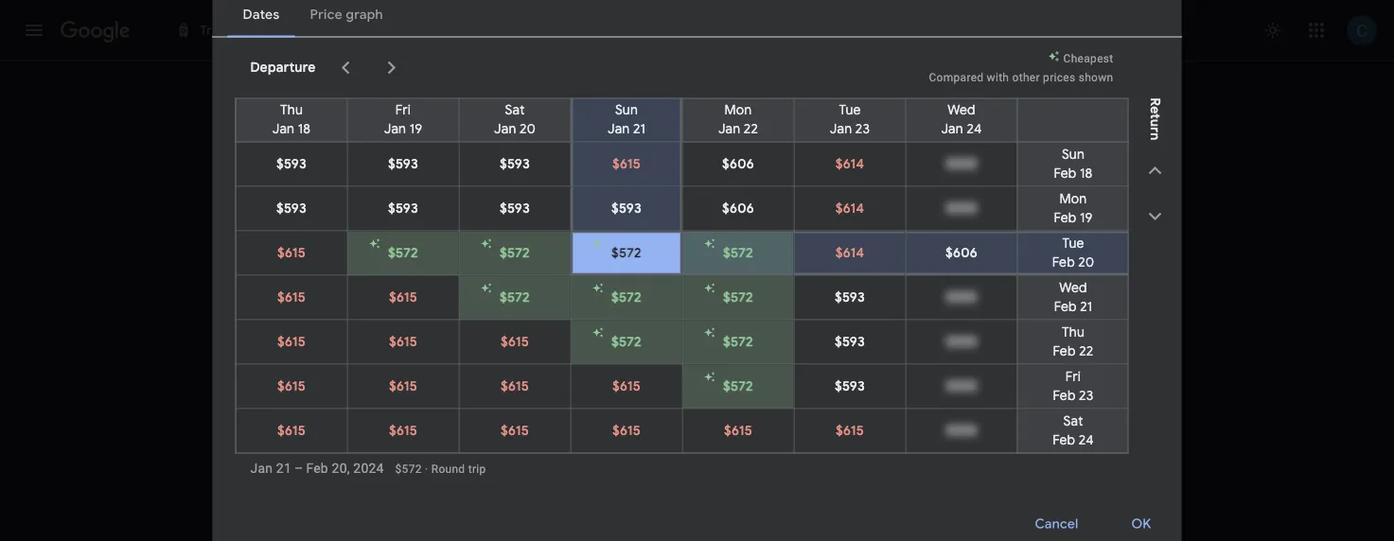 Task type: describe. For each thing, give the bounding box(es) containing it.
1 $614 button from the top
[[795, 142, 905, 186]]

7
[[582, 304, 590, 324]]

(5)
[[307, 94, 324, 111]]

19 for nov 21 – dec 19
[[437, 174, 450, 191]]

sort by: button
[[1095, 246, 1182, 280]]

much
[[360, 347, 389, 361]]

prices include required taxes + fees for 1 adult. optional charges and bag fees may apply. passenger assistance
[[458, 257, 1052, 270]]

r
[[1147, 98, 1164, 106]]

scroll left image
[[335, 56, 357, 79]]

nov 21 – dec 19
[[354, 174, 450, 191]]

19 inside sun feb 18 mon feb 19
[[1080, 210, 1093, 227]]

e
[[1147, 106, 1164, 114]]

total duration 7 hr 40 min. element
[[582, 304, 705, 327]]

passenger assistance button
[[935, 257, 1052, 270]]

bag fees button
[[827, 257, 873, 270]]

ranked based on price and convenience
[[213, 257, 425, 270]]

thu jan 18
[[272, 102, 311, 138]]

6:50 am
[[371, 465, 428, 485]]

min for 7 hr 40 min
[[634, 304, 660, 324]]

jan for fri
[[384, 121, 406, 138]]

845 US dollars text field
[[1070, 304, 1105, 324]]

price graph button
[[1042, 164, 1178, 198]]

Departure time: 9:00 AM. text field
[[301, 304, 359, 324]]

2 fees from the left
[[850, 257, 873, 270]]

stops button
[[824, 88, 903, 118]]

nonstop
[[705, 304, 764, 324]]

8%
[[842, 328, 857, 341]]

$572 · round trip
[[395, 463, 486, 476]]

jan for thu
[[272, 121, 295, 138]]

0000 for 0000 text box
[[946, 156, 977, 172]]

18 for sun
[[1080, 165, 1093, 182]]

round for $849
[[1054, 418, 1084, 432]]

$572 right 7
[[612, 289, 642, 306]]

flights
[[347, 228, 402, 252]]

+24%
[[838, 417, 866, 430]]

0000 for loading prices, jan 24 to feb 21 "text box"
[[946, 290, 977, 305]]

21 inside sun jan 21
[[633, 121, 646, 138]]

$572 right taxes
[[612, 245, 642, 262]]

round for $845
[[1054, 328, 1084, 342]]

fri inside tue feb 20 wed feb 21 thu feb 22 fri feb 23 sat feb 24
[[1066, 369, 1081, 386]]

1 as from the left
[[344, 347, 356, 361]]

layover (1 of 1) is a 59 min layover at philadelphia international airport in philadelphia. element
[[705, 417, 828, 432]]

passenger
[[935, 257, 991, 270]]

2 for 403
[[912, 310, 919, 326]]

sat inside tue feb 20 wed feb 21 thu feb 22 fri feb 23 sat feb 24
[[1063, 413, 1083, 430]]

british airways, iberia, finnair
[[362, 328, 519, 341]]

1 carry-on bag button
[[335, 88, 470, 118]]

Departure time: 1:40 PM. text field
[[301, 465, 355, 485]]

kg for 403
[[868, 304, 885, 324]]

$572 up phl on the bottom right
[[723, 378, 753, 395]]

849 US dollars text field
[[1070, 394, 1105, 414]]

emissions
[[922, 94, 984, 111]]

cancel
[[1035, 516, 1079, 533]]

none search field containing all filters (5)
[[213, 0, 1194, 149]]

learn more about ranking image
[[429, 255, 446, 272]]

scroll down image
[[1144, 205, 1167, 228]]

$849
[[1070, 394, 1105, 414]]

1 inside popup button
[[347, 94, 352, 111]]

1 right for
[[668, 257, 675, 270]]

0 vertical spatial $606 button
[[683, 142, 794, 186]]

19 for fri jan 19
[[410, 121, 422, 138]]

leaves o'hare international airport at 9:00 am on tuesday, november 21 and arrives at heathrow airport at 10:40 pm on tuesday, november 21. element
[[301, 304, 440, 324]]

nov
[[354, 174, 380, 191]]

adult.
[[678, 257, 708, 270]]

leaves o'hare international airport at 2:41 pm on tuesday, november 21 and arrives at heathrow airport at 6:30 am on wednesday, november 22. element
[[301, 394, 435, 414]]

wed inside wed jan 24
[[948, 102, 976, 119]]

Loading prices, Jan 24 to Feb 18 text field
[[946, 155, 977, 174]]

min for 9 hr 49 min
[[633, 394, 659, 414]]

24 inside wed jan 24
[[967, 121, 982, 138]]

jan left 21 – feb
[[250, 461, 273, 477]]

20,
[[332, 461, 350, 477]]

0000 for 0000 text field
[[946, 201, 977, 216]]

1 inside 2:41 pm – 6:30 am + 1
[[431, 394, 435, 406]]

co for 7 hr 40 min
[[888, 304, 912, 324]]

charges
[[759, 257, 801, 270]]

fri inside fri jan 19
[[396, 102, 411, 119]]

nonstop flight. element
[[705, 304, 764, 327]]

– inside '7 hr 40 min ord – lhr'
[[605, 328, 613, 341]]

emissions inside 403 kg co 2 -8% emissions
[[860, 328, 915, 341]]

price graph
[[1091, 173, 1163, 190]]

n
[[1147, 133, 1164, 141]]

all
[[248, 94, 264, 111]]

1 vertical spatial british
[[357, 417, 391, 431]]

sun jan 21
[[608, 102, 646, 138]]

1 and from the left
[[336, 257, 356, 270]]

jan for tue
[[830, 121, 852, 138]]

connecting airports
[[1035, 94, 1162, 111]]

graph
[[1126, 173, 1163, 190]]

american, british airways
[[301, 417, 436, 431]]

kg for 543
[[867, 394, 884, 414]]

jan for wed
[[941, 121, 964, 138]]

20 for sat jan 20
[[520, 121, 536, 138]]

include
[[494, 257, 532, 270]]

stops
[[835, 94, 871, 111]]

$845
[[1070, 304, 1105, 324]]

+ for 6:30 am
[[426, 394, 431, 406]]

trip for $849
[[1087, 418, 1105, 432]]

1:40 pm
[[301, 465, 355, 485]]

Arrival time: 10:40 PM. text field
[[376, 304, 440, 324]]

compared
[[929, 71, 984, 84]]

Arrival time: 6:30 AM on  Wednesday, November 22. text field
[[369, 394, 435, 414]]

date grid button
[[910, 164, 1033, 198]]

6:30 am
[[369, 394, 426, 414]]

prices inside find the best price "region"
[[283, 174, 322, 191]]

all filters (5)
[[248, 94, 324, 111]]

1 fees from the left
[[624, 257, 647, 270]]

best departing flights main content
[[213, 164, 1182, 541]]

airways
[[394, 417, 436, 431]]

9
[[582, 394, 591, 414]]

r
[[1147, 127, 1164, 133]]

scroll up image
[[1144, 160, 1167, 182]]

track prices
[[245, 174, 322, 191]]

+ for 6:50 am
[[428, 465, 434, 477]]

date
[[960, 173, 989, 190]]

2 iberia, from the top
[[447, 417, 479, 431]]

under 20 hr
[[710, 94, 784, 111]]

absorb
[[496, 347, 533, 361]]

0000 for loading prices, jan 24 to feb 22 text box
[[946, 334, 977, 350]]

convenience
[[359, 257, 425, 270]]

2 finnair from the top
[[482, 417, 519, 431]]

wed inside tue feb 20 wed feb 21 thu feb 22 fri feb 23 sat feb 24
[[1059, 280, 1087, 297]]

0 vertical spatial british
[[362, 328, 396, 341]]

1:40 pm – 6:50 am + 1
[[301, 465, 438, 485]]

– inside the 9 hr 49 min – lhr
[[605, 417, 613, 431]]

co for 9 hr 49 min
[[887, 394, 911, 414]]

2 as from the left
[[417, 347, 429, 361]]

sun for feb
[[1062, 146, 1085, 163]]

Loading prices, Jan 24 to Feb 21 text field
[[946, 288, 977, 307]]

Departure time: 2:41 PM. text field
[[301, 394, 353, 414]]

bag inside popup button
[[414, 94, 438, 111]]

23 inside tue feb 20 wed feb 21 thu feb 22 fri feb 23 sat feb 24
[[1079, 388, 1094, 405]]

up to $2,000 button
[[566, 88, 691, 118]]

airways,
[[399, 328, 444, 341]]

cancel button
[[1012, 502, 1101, 541]]

for
[[650, 257, 665, 270]]

connecting
[[1035, 94, 1108, 111]]

$2,000
[[613, 94, 659, 111]]

1 carry-on bag
[[347, 94, 438, 111]]

up to $2,000
[[578, 94, 659, 111]]

9:00 am – 10:40 pm
[[301, 304, 440, 324]]

iberia, finnair
[[447, 417, 519, 431]]

min for 1 stop
[[721, 417, 741, 431]]

9 hr 49 min – lhr
[[582, 394, 659, 431]]

taxes
[[582, 257, 611, 270]]

with
[[987, 71, 1009, 84]]

49
[[612, 394, 630, 414]]

dates
[[560, 174, 596, 191]]

$572 down optional
[[723, 289, 753, 306]]

stop
[[715, 394, 745, 414]]

tue feb 20 wed feb 21 thu feb 22 fri feb 23 sat feb 24
[[1052, 235, 1095, 449]]

2024
[[353, 461, 384, 477]]

jan for mon
[[718, 121, 741, 138]]

22 inside tue feb 20 wed feb 21 thu feb 22 fri feb 23 sat feb 24
[[1079, 343, 1094, 360]]

find the best price region
[[213, 164, 1182, 213]]

thu inside thu jan 18
[[280, 102, 303, 119]]



Task type: locate. For each thing, give the bounding box(es) containing it.
co right '403' on the right bottom of page
[[888, 304, 912, 324]]

Loading prices, Jan 24 to Feb 19 text field
[[946, 199, 977, 218]]

fri right carry-
[[396, 102, 411, 119]]

23 down the stops popup button
[[856, 121, 870, 138]]

1 horizontal spatial and
[[804, 257, 824, 270]]

co right much
[[392, 347, 408, 361]]

1 vertical spatial bag
[[827, 257, 847, 270]]

Loading prices, Jan 24 to Feb 22 text field
[[946, 333, 977, 352]]

1 lhr from the top
[[613, 328, 635, 341]]

1 horizontal spatial prices
[[1043, 71, 1076, 84]]

1 horizontal spatial bag
[[827, 257, 847, 270]]

1 horizontal spatial 20
[[751, 94, 767, 111]]

0 horizontal spatial 21
[[633, 121, 646, 138]]

trip for $845
[[1087, 328, 1105, 342]]

1 stop 59 min phl
[[705, 394, 767, 431]]

jan inside sun jan 21
[[608, 121, 630, 138]]

2 vertical spatial $614 button
[[795, 233, 905, 273]]

543 kg co 2 +24% emissions
[[838, 394, 924, 430]]

19 inside fri jan 19
[[410, 121, 422, 138]]

0 vertical spatial fri
[[396, 102, 411, 119]]

$572 left "learn more about ranking" icon
[[388, 245, 418, 262]]

0 horizontal spatial and
[[336, 257, 356, 270]]

19 down price on the top right
[[1080, 210, 1093, 227]]

1 horizontal spatial tue
[[1063, 235, 1084, 252]]

scroll right image
[[380, 56, 403, 79]]

18 down (5)
[[298, 121, 311, 138]]

2 horizontal spatial 20
[[1079, 254, 1095, 271]]

airports
[[1112, 94, 1162, 111]]

23 inside tue jan 23
[[856, 121, 870, 138]]

19 right 21 – dec
[[437, 174, 450, 191]]

thu inside tue feb 20 wed feb 21 thu feb 22 fri feb 23 sat feb 24
[[1062, 324, 1085, 341]]

min right 49
[[633, 394, 659, 414]]

jan down filters
[[272, 121, 295, 138]]

$572 left the ·
[[395, 463, 422, 476]]

round
[[431, 463, 465, 476]]

learn more about tracked prices image
[[326, 174, 343, 191]]

$606 button
[[683, 142, 794, 186], [683, 187, 794, 230], [906, 233, 1017, 273]]

round
[[1054, 328, 1084, 342], [1054, 418, 1084, 432]]

22 down under 20 hr
[[744, 121, 758, 138]]

jan for sat
[[494, 121, 516, 138]]

0 vertical spatial sat
[[505, 102, 525, 119]]

0 horizontal spatial fees
[[624, 257, 647, 270]]

0 vertical spatial +
[[614, 257, 621, 270]]

1 horizontal spatial 19
[[437, 174, 450, 191]]

0 vertical spatial 24
[[967, 121, 982, 138]]

departure
[[250, 59, 316, 76]]

jan down times
[[494, 121, 516, 138]]

fri up "$849"
[[1066, 369, 1081, 386]]

trip inside $845 round trip
[[1087, 328, 1105, 342]]

0 horizontal spatial sat
[[505, 102, 525, 119]]

0 vertical spatial 21
[[633, 121, 646, 138]]

$572 down nonstop flight. element at the right of page
[[723, 334, 753, 351]]

1 vertical spatial co
[[392, 347, 408, 361]]

2 inside 543 kg co 2 +24% emissions
[[911, 400, 918, 416]]

1 stop flight. element
[[705, 394, 745, 417]]

track
[[245, 174, 279, 191]]

18 inside sun feb 18 mon feb 19
[[1080, 165, 1093, 182]]

and
[[336, 257, 356, 270], [804, 257, 824, 270]]

2 horizontal spatial 19
[[1080, 210, 1093, 227]]

40
[[612, 304, 631, 324]]

0 vertical spatial co
[[888, 304, 912, 324]]

$572 left charges
[[723, 245, 753, 262]]

finnair up absorb at the left bottom of the page
[[482, 328, 519, 341]]

2 $614 from the top
[[836, 200, 865, 217]]

wed
[[948, 102, 976, 119], [1059, 280, 1087, 297]]

co
[[888, 304, 912, 324], [392, 347, 408, 361], [887, 394, 911, 414]]

21 – feb
[[276, 461, 328, 477]]

0 vertical spatial sun
[[615, 102, 638, 119]]

times button
[[478, 88, 559, 118]]

times
[[489, 94, 527, 111]]

tue inside tue feb 20 wed feb 21 thu feb 22 fri feb 23 sat feb 24
[[1063, 235, 1084, 252]]

jan inside mon jan 22
[[718, 121, 741, 138]]

emissions right 8%
[[860, 328, 915, 341]]

t
[[1147, 114, 1164, 119]]

0 horizontal spatial 20
[[520, 121, 536, 138]]

grid
[[993, 173, 1018, 190]]

lhr
[[613, 328, 635, 341], [613, 417, 635, 431]]

sun inside sun feb 18 mon feb 19
[[1062, 146, 1085, 163]]

jan inside wed jan 24
[[941, 121, 964, 138]]

$614 down tue jan 23
[[836, 156, 865, 173]]

0 horizontal spatial tue
[[839, 102, 861, 119]]

– down 49
[[605, 417, 613, 431]]

– up american, british airways
[[356, 394, 366, 414]]

2 vertical spatial min
[[721, 417, 741, 431]]

20 for tue feb 20 wed feb 21 thu feb 22 fri feb 23 sat feb 24
[[1079, 254, 1095, 271]]

1 vertical spatial 18
[[1080, 165, 1093, 182]]

jan down 1 carry-on bag
[[384, 121, 406, 138]]

trip inside $849 round trip
[[1087, 418, 1105, 432]]

on left price
[[290, 257, 303, 270]]

$614 up bag fees button
[[836, 200, 865, 217]]

hr for 7 hr 40 min
[[594, 304, 608, 324]]

0 vertical spatial bag
[[414, 94, 438, 111]]

22 inside mon jan 22
[[744, 121, 758, 138]]

emissions button
[[910, 88, 1016, 118]]

any dates
[[532, 174, 596, 191]]

trip right round
[[468, 463, 486, 476]]

0 vertical spatial $614 button
[[795, 142, 905, 186]]

Loading prices, Jan 24 to Feb 24 text field
[[946, 422, 977, 441]]

0 vertical spatial prices
[[1043, 71, 1076, 84]]

british down leaves o'hare international airport at 2:41 pm on tuesday, november 21 and arrives at heathrow airport at 6:30 am on wednesday, november 22. element
[[357, 417, 391, 431]]

bag
[[414, 94, 438, 111], [827, 257, 847, 270]]

21
[[633, 121, 646, 138], [1080, 299, 1093, 316]]

1 finnair from the top
[[482, 328, 519, 341]]

1 vertical spatial min
[[633, 394, 659, 414]]

tue inside tue jan 23
[[839, 102, 861, 119]]

– right 9:00 am text box
[[363, 304, 372, 324]]

2 round from the top
[[1054, 418, 1084, 432]]

sun for jan
[[615, 102, 638, 119]]

jan inside thu jan 18
[[272, 121, 295, 138]]

– for 6:50 am
[[358, 465, 368, 485]]

sun up price graph button
[[1062, 146, 1085, 163]]

1 iberia, from the top
[[447, 328, 479, 341]]

1 horizontal spatial thu
[[1062, 324, 1085, 341]]

19 inside find the best price "region"
[[437, 174, 450, 191]]

59
[[705, 417, 718, 431]]

hr right 7
[[594, 304, 608, 324]]

ord
[[582, 328, 605, 341]]

3 $614 button from the top
[[795, 233, 905, 273]]

leaves chicago midway international airport at 1:40 pm on tuesday, november 21 and arrives at heathrow airport at 6:50 am on wednesday, november 22. element
[[301, 465, 438, 485]]

up
[[578, 94, 594, 111]]

$614 for 1st $614 button from the top of the page
[[836, 156, 865, 173]]

as left much
[[344, 347, 356, 361]]

$572 down 40
[[612, 334, 642, 351]]

1 vertical spatial prices
[[283, 174, 322, 191]]

thu left (5)
[[280, 102, 303, 119]]

– down 40
[[605, 328, 613, 341]]

0 horizontal spatial 19
[[410, 121, 422, 138]]

fees left for
[[624, 257, 647, 270]]

7 hr 40 min ord – lhr
[[582, 304, 660, 341]]

1 horizontal spatial sun
[[1062, 146, 1085, 163]]

date grid
[[960, 173, 1018, 190]]

1 horizontal spatial sat
[[1063, 413, 1083, 430]]

+ right the ·
[[428, 465, 434, 477]]

connecting airports button
[[1023, 88, 1194, 118]]

0000 down passenger
[[946, 290, 977, 305]]

$593
[[276, 156, 307, 173], [388, 156, 418, 173], [500, 156, 530, 173], [276, 200, 307, 217], [388, 200, 418, 217], [500, 200, 530, 217], [611, 200, 642, 217], [835, 289, 865, 306], [835, 334, 865, 351], [835, 378, 865, 395]]

wed up $845
[[1059, 280, 1087, 297]]

1 horizontal spatial fees
[[850, 257, 873, 270]]

1 0000 from the top
[[946, 156, 977, 172]]

1 vertical spatial fri
[[1066, 369, 1081, 386]]

1 vertical spatial trip
[[1087, 418, 1105, 432]]

0 horizontal spatial sun
[[615, 102, 638, 119]]

0 horizontal spatial 24
[[967, 121, 982, 138]]

0 horizontal spatial as
[[344, 347, 356, 361]]

min inside '7 hr 40 min ord – lhr'
[[634, 304, 660, 324]]

1 $614 from the top
[[836, 156, 865, 173]]

1 vertical spatial round
[[1054, 418, 1084, 432]]

20 left sort
[[1079, 254, 1095, 271]]

on inside popup button
[[395, 94, 411, 111]]

any
[[532, 174, 557, 191]]

on for carry-
[[395, 94, 411, 111]]

sun inside sun jan 21
[[615, 102, 638, 119]]

– for 6:30 am
[[356, 394, 366, 414]]

1 vertical spatial $606 button
[[683, 187, 794, 230]]

to
[[597, 94, 610, 111]]

+ inside 2:41 pm – 6:30 am + 1
[[426, 394, 431, 406]]

1 vertical spatial 23
[[1079, 388, 1094, 405]]

co inside 543 kg co 2 +24% emissions
[[887, 394, 911, 414]]

kg right 543
[[867, 394, 884, 414]]

0 vertical spatial lhr
[[613, 328, 635, 341]]

21 – dec
[[383, 174, 433, 191]]

in
[[536, 347, 546, 361]]

other
[[1012, 71, 1040, 84]]

20
[[751, 94, 767, 111], [520, 121, 536, 138], [1079, 254, 1095, 271]]

1 vertical spatial on
[[290, 257, 303, 270]]

20 down 'times' popup button
[[520, 121, 536, 138]]

0 vertical spatial on
[[395, 94, 411, 111]]

mon inside mon jan 22
[[725, 102, 752, 119]]

0 vertical spatial $614
[[836, 156, 865, 173]]

1 vertical spatial +
[[426, 394, 431, 406]]

and right price
[[336, 257, 356, 270]]

Arrival time: 6:50 AM on  Wednesday, November 22. text field
[[371, 465, 438, 485]]

$849 round trip
[[1054, 394, 1105, 432]]

tue jan 23
[[830, 102, 870, 138]]

572 US dollars text field
[[395, 463, 422, 476]]

$614 button up bag fees button
[[795, 187, 905, 230]]

18 inside thu jan 18
[[298, 121, 311, 138]]

24 down emissions popup button
[[967, 121, 982, 138]]

prices
[[458, 257, 491, 270]]

thu down $845 text box
[[1062, 324, 1085, 341]]

iberia, up round
[[447, 417, 479, 431]]

prices up connecting at the top right of the page
[[1043, 71, 1076, 84]]

0 horizontal spatial on
[[290, 257, 303, 270]]

price
[[1091, 173, 1123, 190]]

best
[[213, 228, 252, 252]]

co inside 403 kg co 2 -8% emissions
[[888, 304, 912, 324]]

hr right mon jan 22
[[771, 94, 784, 111]]

1 vertical spatial emissions
[[869, 417, 924, 430]]

0000 down date grid button
[[946, 201, 977, 216]]

0 horizontal spatial wed
[[948, 102, 976, 119]]

1 vertical spatial $606
[[722, 200, 754, 217]]

1 horizontal spatial 24
[[1079, 432, 1094, 449]]

cheapest
[[1064, 52, 1114, 65]]

23
[[856, 121, 870, 138], [1079, 388, 1094, 405]]

None search field
[[213, 0, 1194, 149]]

20 inside sat jan 20
[[520, 121, 536, 138]]

1 vertical spatial 24
[[1079, 432, 1094, 449]]

1 horizontal spatial as
[[417, 347, 429, 361]]

– for 10:40 pm
[[363, 304, 372, 324]]

21 inside tue feb 20 wed feb 21 thu feb 22 fri feb 23 sat feb 24
[[1080, 299, 1093, 316]]

round inside $849 round trip
[[1054, 418, 1084, 432]]

jan inside tue jan 23
[[830, 121, 852, 138]]

2 $614 button from the top
[[795, 187, 905, 230]]

19
[[410, 121, 422, 138], [437, 174, 450, 191], [1080, 210, 1093, 227]]

-
[[839, 328, 842, 341]]

0000 down loading prices, jan 24 to feb 21 "text box"
[[946, 334, 977, 350]]

403 kg co 2 -8% emissions
[[838, 304, 919, 341]]

1 up 59
[[705, 394, 711, 414]]

0 vertical spatial min
[[634, 304, 660, 324]]

0 vertical spatial trip
[[1087, 328, 1105, 342]]

tue
[[839, 102, 861, 119], [1063, 235, 1084, 252]]

departing
[[256, 228, 343, 252]]

2 for 543
[[911, 400, 918, 416]]

0 horizontal spatial fri
[[396, 102, 411, 119]]

$572 down include on the left
[[500, 289, 530, 306]]

1 right the ·
[[434, 465, 438, 477]]

2 right 543
[[911, 400, 918, 416]]

2 vertical spatial co
[[887, 394, 911, 414]]

3 $614 from the top
[[836, 245, 865, 262]]

1 horizontal spatial on
[[395, 94, 411, 111]]

0 vertical spatial 22
[[744, 121, 758, 138]]

emissions inside 543 kg co 2 +24% emissions
[[869, 417, 924, 430]]

british up much
[[362, 328, 396, 341]]

$614 for 2nd $614 button from the bottom
[[836, 200, 865, 217]]

wed down compared
[[948, 102, 976, 119]]

0 horizontal spatial prices
[[283, 174, 322, 191]]

1 up airways in the left of the page
[[431, 394, 435, 406]]

2:41 pm – 6:30 am + 1
[[301, 394, 435, 414]]

fees left may
[[850, 257, 873, 270]]

1 vertical spatial 22
[[1079, 343, 1094, 360]]

$606 button down mon jan 22
[[683, 142, 794, 186]]

+ inside 1:40 pm – 6:50 am + 1
[[428, 465, 434, 477]]

hr inside '7 hr 40 min ord – lhr'
[[594, 304, 608, 324]]

1 inside 1:40 pm – 6:50 am + 1
[[434, 465, 438, 477]]

2 vertical spatial trip
[[468, 463, 486, 476]]

5 0000 from the top
[[946, 423, 977, 439]]

1 vertical spatial sat
[[1063, 413, 1083, 430]]

0 vertical spatial kg
[[868, 304, 885, 324]]

2 and from the left
[[804, 257, 824, 270]]

$614 button down tue jan 23
[[795, 142, 905, 186]]

18 left graph
[[1080, 165, 1093, 182]]

$572 down loading prices, jan 24 to feb 22 text box
[[947, 378, 977, 395]]

24 inside tue feb 20 wed feb 21 thu feb 22 fri feb 23 sat feb 24
[[1079, 432, 1094, 449]]

0 vertical spatial iberia,
[[447, 328, 479, 341]]

$606 up loading prices, jan 24 to feb 21 "text box"
[[946, 245, 978, 262]]

bag left may
[[827, 257, 847, 270]]

4 0000 from the top
[[946, 334, 977, 350]]

0 vertical spatial wed
[[948, 102, 976, 119]]

ok
[[1132, 516, 1152, 533]]

and right charges
[[804, 257, 824, 270]]

round inside $845 round trip
[[1054, 328, 1084, 342]]

kg inside 403 kg co 2 -8% emissions
[[868, 304, 885, 324]]

sun right to
[[615, 102, 638, 119]]

prices left learn more about tracked prices image
[[283, 174, 322, 191]]

2 down apply.
[[912, 310, 919, 326]]

assistance
[[994, 257, 1052, 270]]

jan inside fri jan 19
[[384, 121, 406, 138]]

0 vertical spatial 20
[[751, 94, 767, 111]]

2 0000 from the top
[[946, 201, 977, 216]]

$606 button up optional
[[683, 187, 794, 230]]

1 horizontal spatial 21
[[1080, 299, 1093, 316]]

1 vertical spatial sun
[[1062, 146, 1085, 163]]

1 round from the top
[[1054, 328, 1084, 342]]

1 inside 1 stop 59 min phl
[[705, 394, 711, 414]]

min inside 1 stop 59 min phl
[[721, 417, 741, 431]]

0 horizontal spatial 18
[[298, 121, 311, 138]]

kg right '403' on the right bottom of page
[[868, 304, 885, 324]]

tue right under 20 hr popup button at right top
[[839, 102, 861, 119]]

22 down $845 round trip
[[1079, 343, 1094, 360]]

jan down emissions
[[941, 121, 964, 138]]

shown
[[1079, 71, 1114, 84]]

tue for feb
[[1063, 235, 1084, 252]]

$614 for 3rd $614 button
[[836, 245, 865, 262]]

total duration 9 hr 49 min. element
[[582, 394, 705, 417]]

all filters (5) button
[[213, 88, 339, 118]]

– right 20,
[[358, 465, 368, 485]]

jan down up to $2,000
[[608, 121, 630, 138]]

jan 21 – feb 20, 2024
[[250, 461, 384, 477]]

hr inside under 20 hr popup button
[[771, 94, 784, 111]]

sat
[[505, 102, 525, 119], [1063, 413, 1083, 430]]

0000 up date
[[946, 156, 977, 172]]

ok button
[[1109, 502, 1174, 541]]

as down airways,
[[417, 347, 429, 361]]

$606 button up loading prices, jan 24 to feb 21 "text box"
[[906, 233, 1017, 273]]

0 vertical spatial 18
[[298, 121, 311, 138]]

1 vertical spatial $614 button
[[795, 187, 905, 230]]

carry-
[[356, 94, 395, 111]]

based
[[255, 257, 287, 270]]

min right 59
[[721, 417, 741, 431]]

543
[[838, 394, 864, 414]]

hr right 9
[[594, 394, 609, 414]]

sun
[[615, 102, 638, 119], [1062, 146, 1085, 163]]

1 horizontal spatial 18
[[1080, 165, 1093, 182]]

9:00 am
[[301, 304, 359, 324]]

1 vertical spatial lhr
[[613, 417, 635, 431]]

mon inside sun feb 18 mon feb 19
[[1060, 191, 1087, 208]]

jan down under
[[718, 121, 741, 138]]

1 horizontal spatial fri
[[1066, 369, 1081, 386]]

may
[[876, 257, 898, 270]]

0 vertical spatial hr
[[771, 94, 784, 111]]

$615
[[612, 156, 641, 173], [277, 245, 306, 262], [277, 289, 306, 306], [389, 289, 418, 306], [277, 334, 306, 351], [389, 334, 418, 351], [501, 334, 529, 351], [277, 378, 306, 395], [389, 378, 418, 395], [501, 378, 529, 395], [612, 378, 641, 395], [277, 423, 306, 440], [389, 423, 418, 440], [501, 423, 529, 440], [612, 423, 641, 440], [724, 423, 753, 440], [836, 423, 864, 440]]

2 vertical spatial $606
[[946, 245, 978, 262]]

0 horizontal spatial 23
[[856, 121, 870, 138]]

0 horizontal spatial mon
[[725, 102, 752, 119]]

2 vertical spatial +
[[428, 465, 434, 477]]

a
[[549, 347, 556, 361]]

jan inside sat jan 20
[[494, 121, 516, 138]]

sun feb 18 mon feb 19
[[1054, 146, 1093, 227]]

prices
[[1043, 71, 1076, 84], [283, 174, 322, 191]]

0 horizontal spatial 22
[[744, 121, 758, 138]]

sat inside sat jan 20
[[505, 102, 525, 119]]

20 inside tue feb 20 wed feb 21 thu feb 22 fri feb 23 sat feb 24
[[1079, 254, 1095, 271]]

min inside the 9 hr 49 min – lhr
[[633, 394, 659, 414]]

0 vertical spatial $606
[[722, 156, 754, 173]]

1 horizontal spatial mon
[[1060, 191, 1087, 208]]

2 lhr from the top
[[613, 417, 635, 431]]

2 inside 403 kg co 2 -8% emissions
[[912, 310, 919, 326]]

1 vertical spatial hr
[[594, 304, 608, 324]]

0 vertical spatial round
[[1054, 328, 1084, 342]]

$614
[[836, 156, 865, 173], [836, 200, 865, 217], [836, 245, 865, 262]]

0 vertical spatial emissions
[[860, 328, 915, 341]]

$572 right prices
[[500, 245, 530, 262]]

tue for jan
[[839, 102, 861, 119]]

1 vertical spatial $614
[[836, 200, 865, 217]]

$614 button up '403' on the right bottom of page
[[795, 233, 905, 273]]

round down $845 text box
[[1054, 328, 1084, 342]]

20 inside popup button
[[751, 94, 767, 111]]

lhr down 49
[[613, 417, 635, 431]]

1 vertical spatial 2
[[911, 400, 918, 416]]

1 vertical spatial 19
[[437, 174, 450, 191]]

jan for sun
[[608, 121, 630, 138]]

$845 round trip
[[1054, 304, 1105, 342]]

iberia,
[[447, 328, 479, 341], [447, 417, 479, 431]]

0000 for loading prices, jan 24 to feb 24 text box
[[946, 423, 977, 439]]

hr inside the 9 hr 49 min – lhr
[[594, 394, 609, 414]]

phl
[[744, 417, 767, 431]]

lhr inside '7 hr 40 min ord – lhr'
[[613, 328, 635, 341]]

Departure text field
[[875, 28, 962, 79]]

american,
[[301, 417, 354, 431]]

required
[[535, 257, 579, 270]]

0 vertical spatial finnair
[[482, 328, 519, 341]]

avoids as much co2 as 2131 trees absorb in a day. learn more about this calculation. image
[[585, 348, 597, 360]]

2 vertical spatial 20
[[1079, 254, 1095, 271]]

trip
[[1087, 328, 1105, 342], [1087, 418, 1105, 432], [468, 463, 486, 476]]

0 vertical spatial 19
[[410, 121, 422, 138]]

Return text field
[[1035, 28, 1122, 79]]

kg inside 543 kg co 2 +24% emissions
[[867, 394, 884, 414]]

0 horizontal spatial bag
[[414, 94, 438, 111]]

on down scroll right icon
[[395, 94, 411, 111]]

2 vertical spatial $606 button
[[906, 233, 1017, 273]]

avoids as much co as 2,131 trees absorb in a day
[[304, 347, 578, 361]]

10:40 pm
[[376, 304, 440, 324]]

$606 down mon jan 22
[[722, 156, 754, 173]]

emissions right +24%
[[869, 417, 924, 430]]

1 horizontal spatial 22
[[1079, 343, 1094, 360]]

lhr inside the 9 hr 49 min – lhr
[[613, 417, 635, 431]]

0000 right 543 kg co 2 +24% emissions
[[946, 423, 977, 439]]

2:41 pm
[[301, 394, 353, 414]]

+ up airways in the left of the page
[[426, 394, 431, 406]]

hr for 9 hr 49 min
[[594, 394, 609, 414]]

on for based
[[290, 257, 303, 270]]

under 20 hr button
[[698, 88, 816, 118]]

round down 849 us dollars text box
[[1054, 418, 1084, 432]]

bag right carry-
[[414, 94, 438, 111]]

iberia, up 2,131
[[447, 328, 479, 341]]

on inside best departing flights main content
[[290, 257, 303, 270]]

23 down $845 round trip
[[1079, 388, 1094, 405]]

18 for thu
[[298, 121, 311, 138]]

lhr down 40
[[613, 328, 635, 341]]

bag inside best departing flights main content
[[827, 257, 847, 270]]

20 right under
[[751, 94, 767, 111]]

3 0000 from the top
[[946, 290, 977, 305]]



Task type: vqa. For each thing, say whether or not it's contained in the screenshot.
SCROLL RIGHT icon
yes



